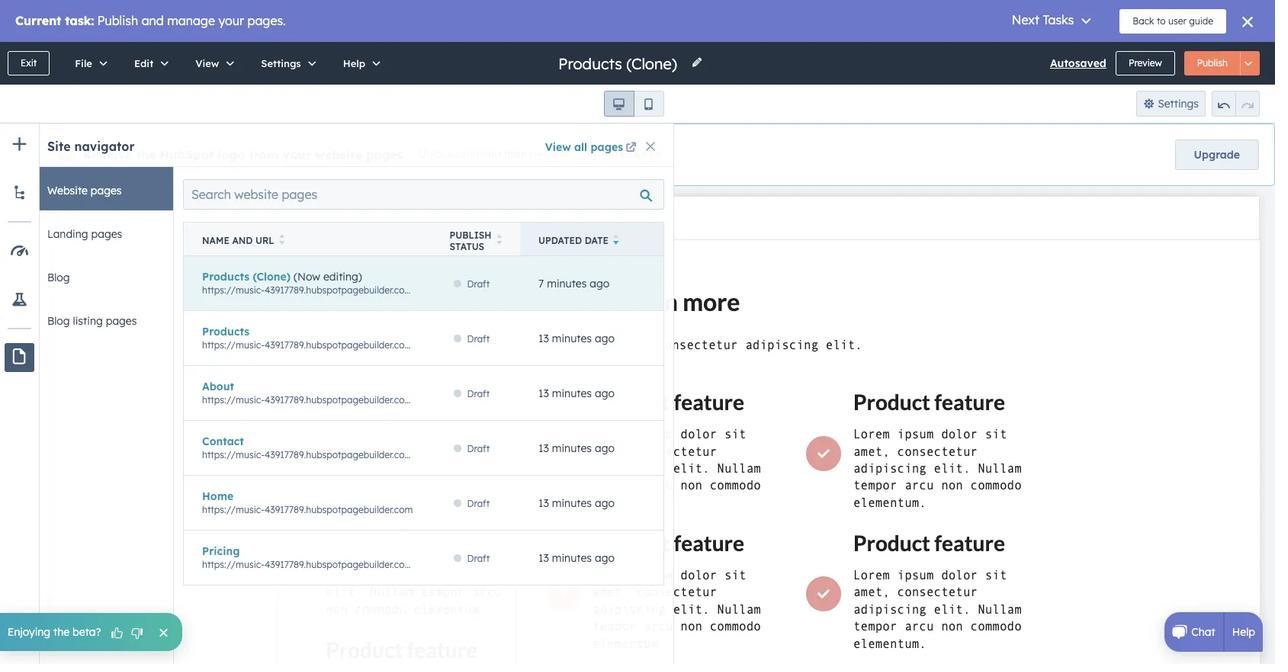 Task type: describe. For each thing, give the bounding box(es) containing it.
suite
[[599, 147, 624, 161]]

preview
[[1129, 57, 1162, 69]]

draft for 43917789.hubspotpagebuilder.com/about
[[467, 388, 490, 399]]

features
[[504, 147, 545, 161]]

edit
[[134, 57, 153, 69]]

the for beta?
[[53, 625, 70, 639]]

13 for contact
[[538, 441, 549, 455]]

landing pages button
[[31, 210, 173, 254]]

publish for publish status
[[450, 229, 492, 241]]

draft for 43917789.hubspotpagebuilder.com/pricing
[[467, 553, 490, 564]]

site navigator
[[47, 139, 135, 154]]

7 minutes ago
[[538, 276, 610, 290]]

13 minutes ago for home
[[538, 496, 615, 510]]

products (clone) link
[[202, 270, 291, 283]]

with
[[548, 147, 569, 161]]

Search website pages search field
[[183, 179, 664, 210]]

landing
[[47, 227, 88, 241]]

website
[[47, 184, 88, 198]]

43917789.hubspotpagebuilder.com/products-
[[265, 284, 460, 296]]

view all pages
[[545, 140, 623, 154]]

https://music- inside products (clone) (now editing) https://music-43917789.hubspotpagebuilder.com/products-0
[[202, 284, 265, 296]]

about
[[202, 379, 234, 393]]

minutes for 43917789.hubspotpagebuilder.com/pricing
[[552, 551, 592, 565]]

autosaved button
[[1050, 54, 1107, 72]]

draft for 43917789.hubspotpagebuilder.com/contact
[[467, 443, 490, 454]]

view button
[[179, 42, 245, 85]]

13 minutes ago for about
[[538, 386, 615, 400]]

edit button
[[118, 42, 179, 85]]

close image
[[646, 142, 655, 151]]

2 group from the left
[[1212, 91, 1260, 117]]

13 for home
[[538, 496, 549, 510]]

status
[[450, 241, 484, 252]]

minutes for (now
[[547, 276, 587, 290]]

https://music- for contact
[[202, 449, 265, 460]]

listing
[[73, 314, 103, 328]]

link opens in a new window image
[[626, 143, 636, 154]]

minutes for 43917789.hubspotpagebuilder.com/products
[[552, 331, 592, 345]]

13 for pricing
[[538, 551, 549, 565]]

products for (clone)
[[202, 270, 250, 283]]

13 minutes ago for contact
[[538, 441, 615, 455]]

0
[[460, 284, 466, 296]]

crm
[[572, 147, 596, 161]]

upgrade
[[1194, 148, 1240, 162]]

unlock premium features with crm suite starter.
[[419, 147, 664, 161]]

ago for 43917789.hubspotpagebuilder.com
[[595, 496, 615, 510]]

publish button
[[1184, 51, 1241, 76]]

chat
[[1191, 625, 1215, 639]]

43917789.hubspotpagebuilder.com/pricing
[[265, 559, 448, 570]]

contact link
[[202, 434, 244, 448]]

website pages
[[47, 184, 122, 198]]

your
[[282, 147, 311, 162]]

landing pages
[[47, 227, 122, 241]]

press to sort. image for publish status
[[496, 234, 502, 245]]

https://music- for pricing
[[202, 559, 265, 570]]

blog button
[[31, 254, 173, 297]]

date
[[585, 235, 609, 246]]

updated date
[[538, 235, 609, 246]]

13 minutes ago for products
[[538, 331, 615, 345]]

https://music- for home
[[202, 504, 265, 515]]

descending sort. press to sort ascending. image
[[613, 234, 619, 245]]

0 vertical spatial settings
[[261, 57, 301, 69]]

name
[[202, 235, 229, 246]]

the for hubspot
[[136, 147, 156, 162]]

13 for about
[[538, 386, 549, 400]]

43917789.hubspotpagebuilder.com/about
[[265, 394, 443, 405]]

1 group from the left
[[604, 91, 664, 117]]

view all pages link
[[545, 138, 639, 156]]

about https://music-43917789.hubspotpagebuilder.com/about
[[202, 379, 443, 405]]

site
[[47, 139, 71, 154]]

publish group
[[1184, 51, 1260, 76]]

pages right the listing
[[106, 314, 137, 328]]

1 vertical spatial help
[[1232, 625, 1255, 639]]

1 vertical spatial settings
[[1158, 97, 1199, 111]]

products for https://music-
[[202, 325, 250, 338]]

help inside 'button'
[[343, 57, 365, 69]]

thumbsdown image
[[130, 627, 144, 641]]

descending sort. press to sort ascending. element
[[613, 234, 619, 247]]

7
[[538, 276, 544, 290]]

pricing
[[202, 544, 240, 558]]

products (clone) (now editing) https://music-43917789.hubspotpagebuilder.com/products-0
[[202, 270, 466, 296]]

products https://music-43917789.hubspotpagebuilder.com/products
[[202, 325, 456, 350]]

press to sort. image for name and url
[[279, 234, 285, 245]]

from
[[249, 147, 279, 162]]

editing)
[[323, 270, 362, 283]]

home
[[202, 489, 234, 503]]

blog listing pages
[[47, 314, 137, 328]]

pages right the landing
[[91, 227, 122, 241]]

pricing https://music-43917789.hubspotpagebuilder.com/pricing
[[202, 544, 448, 570]]

blog for blog
[[47, 271, 70, 284]]

autosaved
[[1050, 56, 1107, 70]]

home link
[[202, 489, 234, 503]]



Task type: locate. For each thing, give the bounding box(es) containing it.
1 vertical spatial blog
[[47, 314, 70, 328]]

draft for (now
[[467, 278, 490, 290]]

draft for 43917789.hubspotpagebuilder.com
[[467, 498, 490, 509]]

blog inside button
[[47, 314, 70, 328]]

5 https://music- from the top
[[202, 504, 265, 515]]

1 horizontal spatial publish
[[1197, 57, 1228, 69]]

logo
[[218, 147, 245, 162]]

view inside view button
[[195, 57, 219, 69]]

home https://music-43917789.hubspotpagebuilder.com
[[202, 489, 413, 515]]

ago
[[590, 276, 610, 290], [595, 331, 615, 345], [595, 386, 615, 400], [595, 441, 615, 455], [595, 496, 615, 510], [595, 551, 615, 565]]

2 https://music- from the top
[[202, 339, 265, 350]]

view for view all pages
[[545, 140, 571, 154]]

13 for products
[[538, 331, 549, 345]]

1 vertical spatial publish
[[450, 229, 492, 241]]

0 vertical spatial help
[[343, 57, 365, 69]]

exit
[[21, 57, 37, 69]]

press to sort. element
[[279, 234, 285, 247], [496, 234, 502, 247]]

publish status
[[450, 229, 492, 252]]

unlock
[[419, 147, 453, 161]]

1 horizontal spatial help
[[1232, 625, 1255, 639]]

1 blog from the top
[[47, 271, 70, 284]]

1 horizontal spatial view
[[545, 140, 571, 154]]

0 horizontal spatial the
[[53, 625, 70, 639]]

press to sort. image right url
[[279, 234, 285, 245]]

name and url
[[202, 235, 274, 246]]

group up link opens in a new window image on the top of the page
[[604, 91, 664, 117]]

products inside products (clone) (now editing) https://music-43917789.hubspotpagebuilder.com/products-0
[[202, 270, 250, 283]]

1 13 minutes ago from the top
[[538, 331, 615, 345]]

1 horizontal spatial press to sort. image
[[496, 234, 502, 245]]

0 vertical spatial blog
[[47, 271, 70, 284]]

1 vertical spatial settings button
[[1136, 91, 1206, 117]]

0 vertical spatial settings button
[[245, 42, 327, 85]]

ago for 43917789.hubspotpagebuilder.com/products
[[595, 331, 615, 345]]

group
[[604, 91, 664, 117], [1212, 91, 1260, 117]]

3 13 from the top
[[538, 441, 549, 455]]

publish up 0
[[450, 229, 492, 241]]

pages down remove on the left of page
[[91, 184, 122, 198]]

https://music- inside products https://music-43917789.hubspotpagebuilder.com/products
[[202, 339, 265, 350]]

0 horizontal spatial settings
[[261, 57, 301, 69]]

hubspot
[[160, 147, 214, 162]]

preview button
[[1116, 51, 1175, 76]]

press to sort. image right publish status
[[496, 234, 502, 245]]

https://music- for products
[[202, 339, 265, 350]]

press to sort. element for name and url
[[279, 234, 285, 247]]

https://music- down home
[[202, 504, 265, 515]]

view inside view all pages link
[[545, 140, 571, 154]]

1 vertical spatial view
[[545, 140, 571, 154]]

website
[[315, 147, 362, 162]]

1 https://music- from the top
[[202, 284, 265, 296]]

group down publish group
[[1212, 91, 1260, 117]]

products inside products https://music-43917789.hubspotpagebuilder.com/products
[[202, 325, 250, 338]]

5 13 from the top
[[538, 551, 549, 565]]

0 horizontal spatial group
[[604, 91, 664, 117]]

43917789.hubspotpagebuilder.com/contact
[[265, 449, 450, 460]]

4 13 from the top
[[538, 496, 549, 510]]

https://music-
[[202, 284, 265, 296], [202, 339, 265, 350], [202, 394, 265, 405], [202, 449, 265, 460], [202, 504, 265, 515], [202, 559, 265, 570]]

13 minutes ago
[[538, 331, 615, 345], [538, 386, 615, 400], [538, 441, 615, 455], [538, 496, 615, 510], [538, 551, 615, 565]]

1 press to sort. image from the left
[[279, 234, 285, 245]]

2 products from the top
[[202, 325, 250, 338]]

enjoying the beta? button
[[0, 613, 182, 651]]

blog for blog listing pages
[[47, 314, 70, 328]]

https://music- inside the about https://music-43917789.hubspotpagebuilder.com/about
[[202, 394, 265, 405]]

https://music- inside contact https://music-43917789.hubspotpagebuilder.com/contact
[[202, 449, 265, 460]]

press to sort. element for publish status
[[496, 234, 502, 247]]

contact https://music-43917789.hubspotpagebuilder.com/contact
[[202, 434, 450, 460]]

1 draft from the top
[[467, 278, 490, 290]]

minutes for 43917789.hubspotpagebuilder.com/about
[[552, 386, 592, 400]]

2 draft from the top
[[467, 333, 490, 344]]

the right remove on the left of page
[[136, 147, 156, 162]]

help
[[343, 57, 365, 69], [1232, 625, 1255, 639]]

https://music- down products (clone) link
[[202, 284, 265, 296]]

0 vertical spatial products
[[202, 270, 250, 283]]

pages.
[[366, 147, 407, 162]]

blog
[[47, 271, 70, 284], [47, 314, 70, 328]]

press to sort. element right publish status
[[496, 234, 502, 247]]

view
[[195, 57, 219, 69], [545, 140, 571, 154]]

0 horizontal spatial press to sort. image
[[279, 234, 285, 245]]

blog listing pages button
[[31, 297, 173, 341]]

6 draft from the top
[[467, 553, 490, 564]]

6 https://music- from the top
[[202, 559, 265, 570]]

minutes for 43917789.hubspotpagebuilder.com
[[552, 496, 592, 510]]

3 draft from the top
[[467, 388, 490, 399]]

1 vertical spatial the
[[53, 625, 70, 639]]

enjoying the beta?
[[8, 625, 101, 639]]

minutes
[[547, 276, 587, 290], [552, 331, 592, 345], [552, 386, 592, 400], [552, 441, 592, 455], [552, 496, 592, 510], [552, 551, 592, 565]]

2 press to sort. image from the left
[[496, 234, 502, 245]]

https://music- inside pricing https://music-43917789.hubspotpagebuilder.com/pricing
[[202, 559, 265, 570]]

exit link
[[8, 51, 50, 76]]

products down name
[[202, 270, 250, 283]]

settings button
[[245, 42, 327, 85], [1136, 91, 1206, 117]]

about link
[[202, 379, 234, 393]]

https://music- down products "link"
[[202, 339, 265, 350]]

url
[[255, 235, 274, 246]]

(now
[[294, 270, 320, 283]]

0 horizontal spatial help
[[343, 57, 365, 69]]

1 horizontal spatial settings button
[[1136, 91, 1206, 117]]

1 horizontal spatial press to sort. element
[[496, 234, 502, 247]]

blog inside "button"
[[47, 271, 70, 284]]

updated
[[538, 235, 582, 246]]

2 13 minutes ago from the top
[[538, 386, 615, 400]]

help button
[[327, 42, 391, 85]]

0 horizontal spatial press to sort. element
[[279, 234, 285, 247]]

starter.
[[627, 147, 664, 161]]

(clone)
[[253, 270, 291, 283]]

None field
[[557, 53, 682, 74]]

remove
[[83, 147, 132, 162]]

publish
[[1197, 57, 1228, 69], [450, 229, 492, 241]]

pages left link opens in a new window image on the top of the page
[[591, 140, 623, 154]]

https://music- down pricing 'link'
[[202, 559, 265, 570]]

settings
[[261, 57, 301, 69], [1158, 97, 1199, 111]]

enjoying
[[8, 625, 50, 639]]

2 blog from the top
[[47, 314, 70, 328]]

draft for 43917789.hubspotpagebuilder.com/products
[[467, 333, 490, 344]]

ago for 43917789.hubspotpagebuilder.com/pricing
[[595, 551, 615, 565]]

https://music- for about
[[202, 394, 265, 405]]

website pages button
[[31, 167, 173, 210]]

premium
[[456, 147, 501, 161]]

0 vertical spatial publish
[[1197, 57, 1228, 69]]

file
[[75, 57, 92, 69]]

2 press to sort. element from the left
[[496, 234, 502, 247]]

products link
[[202, 325, 250, 338]]

view right edit button at top left
[[195, 57, 219, 69]]

https://music- down about on the left
[[202, 394, 265, 405]]

all
[[574, 140, 587, 154]]

1 horizontal spatial the
[[136, 147, 156, 162]]

4 13 minutes ago from the top
[[538, 496, 615, 510]]

1 horizontal spatial settings
[[1158, 97, 1199, 111]]

5 draft from the top
[[467, 498, 490, 509]]

contact
[[202, 434, 244, 448]]

products up about link
[[202, 325, 250, 338]]

3 13 minutes ago from the top
[[538, 441, 615, 455]]

5 13 minutes ago from the top
[[538, 551, 615, 565]]

settings right view button
[[261, 57, 301, 69]]

43917789.hubspotpagebuilder.com
[[265, 504, 413, 515]]

the left "beta?"
[[53, 625, 70, 639]]

https://music- inside home https://music-43917789.hubspotpagebuilder.com
[[202, 504, 265, 515]]

settings down preview "button" on the top of the page
[[1158, 97, 1199, 111]]

blog left the listing
[[47, 314, 70, 328]]

1 13 from the top
[[538, 331, 549, 345]]

view left all
[[545, 140, 571, 154]]

publish inside "button"
[[1197, 57, 1228, 69]]

13 minutes ago for pricing
[[538, 551, 615, 565]]

ago for 43917789.hubspotpagebuilder.com/about
[[595, 386, 615, 400]]

4 https://music- from the top
[[202, 449, 265, 460]]

0 vertical spatial view
[[195, 57, 219, 69]]

minutes for 43917789.hubspotpagebuilder.com/contact
[[552, 441, 592, 455]]

upgrade link
[[1175, 140, 1259, 170]]

ago for (now
[[590, 276, 610, 290]]

and
[[232, 235, 253, 246]]

1 press to sort. element from the left
[[279, 234, 285, 247]]

13
[[538, 331, 549, 345], [538, 386, 549, 400], [538, 441, 549, 455], [538, 496, 549, 510], [538, 551, 549, 565]]

0 horizontal spatial publish
[[450, 229, 492, 241]]

press to sort. image
[[279, 234, 285, 245], [496, 234, 502, 245]]

1 horizontal spatial group
[[1212, 91, 1260, 117]]

remove the hubspot logo from your website pages.
[[83, 147, 407, 162]]

publish for publish
[[1197, 57, 1228, 69]]

pages inside button
[[91, 184, 122, 198]]

the
[[136, 147, 156, 162], [53, 625, 70, 639]]

1 products from the top
[[202, 270, 250, 283]]

thumbsup image
[[110, 627, 124, 641]]

3 https://music- from the top
[[202, 394, 265, 405]]

draft
[[467, 278, 490, 290], [467, 333, 490, 344], [467, 388, 490, 399], [467, 443, 490, 454], [467, 498, 490, 509], [467, 553, 490, 564]]

pages
[[591, 140, 623, 154], [91, 184, 122, 198], [91, 227, 122, 241], [106, 314, 137, 328]]

1 vertical spatial products
[[202, 325, 250, 338]]

43917789.hubspotpagebuilder.com/products
[[265, 339, 456, 350]]

2 13 from the top
[[538, 386, 549, 400]]

4 draft from the top
[[467, 443, 490, 454]]

navigator
[[74, 139, 135, 154]]

0 horizontal spatial view
[[195, 57, 219, 69]]

view for view
[[195, 57, 219, 69]]

pricing link
[[202, 544, 240, 558]]

file button
[[59, 42, 118, 85]]

publish right preview in the top of the page
[[1197, 57, 1228, 69]]

ago for 43917789.hubspotpagebuilder.com/contact
[[595, 441, 615, 455]]

0 horizontal spatial settings button
[[245, 42, 327, 85]]

products
[[202, 270, 250, 283], [202, 325, 250, 338]]

blog down the landing
[[47, 271, 70, 284]]

0 vertical spatial the
[[136, 147, 156, 162]]

https://music- down contact link
[[202, 449, 265, 460]]

the inside button
[[53, 625, 70, 639]]

beta?
[[73, 625, 101, 639]]

link opens in a new window image
[[626, 143, 636, 154]]

press to sort. element right url
[[279, 234, 285, 247]]



Task type: vqa. For each thing, say whether or not it's contained in the screenshot.
bottommost the
yes



